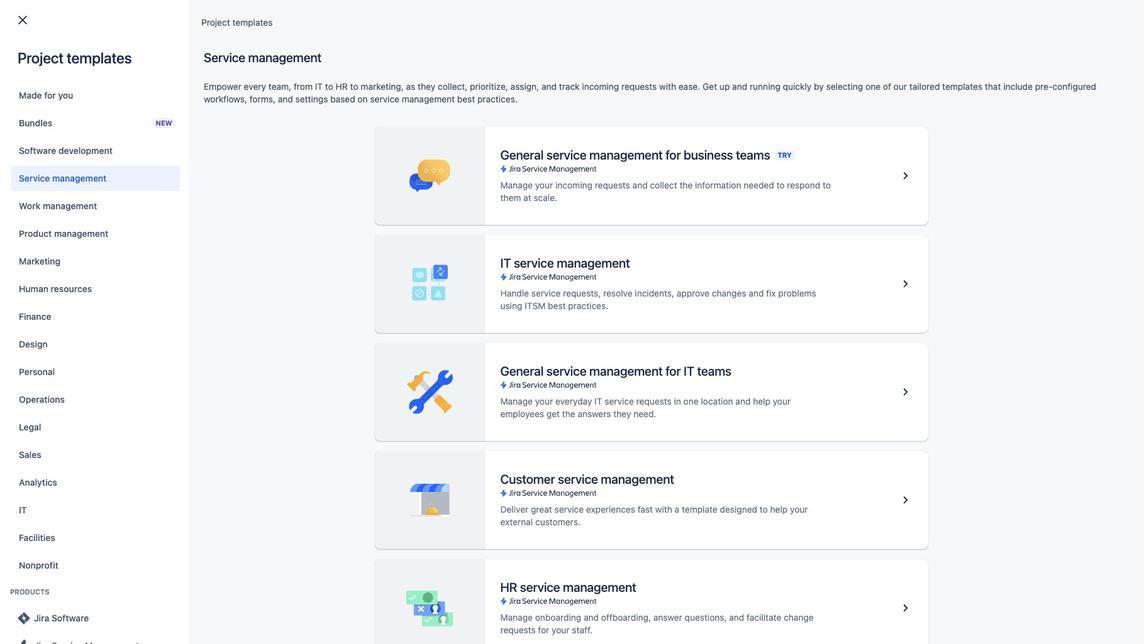 Task type: locate. For each thing, give the bounding box(es) containing it.
1 vertical spatial they
[[614, 409, 631, 420]]

using
[[501, 301, 523, 311]]

4 team-managed software from the top
[[338, 304, 439, 314]]

approve
[[677, 288, 710, 299]]

your inside manage your incoming requests and collect the information needed to respond to them at scale.
[[535, 180, 553, 191]]

software for 'star nova project' image
[[404, 274, 439, 284]]

and down "team," at top
[[278, 94, 293, 104]]

management down "as"
[[402, 94, 455, 104]]

1 managed from the top
[[364, 153, 402, 164]]

team-managed software for 'star nova project' image
[[338, 274, 439, 284]]

itsm
[[525, 301, 546, 311]]

management up "collect"
[[590, 148, 663, 162]]

and inside handle service requests, resolve incidents, approve changes and fix problems using itsm best practices.
[[749, 288, 764, 299]]

product for product discovery
[[338, 244, 370, 254]]

teams up location
[[697, 364, 732, 379]]

goodmorning link
[[54, 181, 228, 196]]

1 vertical spatial template
[[682, 505, 718, 515]]

get
[[547, 409, 560, 420]]

workflows,
[[204, 94, 247, 104]]

one right the in
[[684, 396, 699, 407]]

it inside the manage your everyday it service requests in one location and help your employees get the answers they need.
[[595, 396, 603, 407]]

0 vertical spatial practices.
[[478, 94, 518, 104]]

previous image
[[28, 343, 43, 358]]

managed for nova project
[[364, 274, 402, 284]]

0 vertical spatial service
[[204, 50, 245, 65]]

team-managed software for star project-1374 'icon' on the left top of the page
[[338, 304, 439, 314]]

0 vertical spatial manage
[[501, 180, 533, 191]]

0 horizontal spatial they
[[418, 81, 436, 92]]

to
[[960, 71, 968, 82], [325, 81, 333, 92], [350, 81, 358, 92], [88, 152, 96, 163], [777, 180, 785, 191], [823, 180, 831, 191], [760, 505, 768, 515]]

1 horizontal spatial project templates
[[201, 17, 273, 28]]

by
[[814, 81, 824, 92]]

preview
[[971, 71, 1003, 82]]

business
[[684, 148, 733, 162], [404, 153, 440, 164]]

best inside handle service requests, resolve incidents, approve changes and fix problems using itsm best practices.
[[548, 301, 566, 311]]

design button
[[11, 332, 180, 357]]

1 horizontal spatial hr
[[501, 581, 517, 595]]

legal button
[[11, 415, 180, 440]]

1 horizontal spatial a
[[1005, 71, 1010, 82]]

customer service management
[[501, 473, 675, 487]]

0 horizontal spatial template
[[682, 505, 718, 515]]

it up the manage your everyday it service requests in one location and help your employees get the answers they need.
[[684, 364, 695, 379]]

jira down products
[[34, 614, 49, 624]]

0 vertical spatial best
[[457, 94, 475, 104]]

0 vertical spatial one
[[866, 81, 881, 92]]

lead button
[[500, 125, 540, 139]]

general service management for it teams image
[[898, 385, 913, 400]]

1 vertical spatial service management
[[19, 173, 107, 184]]

1 horizontal spatial best
[[548, 301, 566, 311]]

1 horizontal spatial jira
[[216, 93, 231, 103]]

management down go
[[52, 173, 107, 184]]

1 general from the top
[[501, 148, 544, 162]]

service
[[204, 50, 245, 65], [19, 173, 50, 184]]

the down the everyday at the bottom of page
[[562, 409, 576, 420]]

help inside the manage your everyday it service requests in one location and help your employees get the answers they need.
[[753, 396, 771, 407]]

forms,
[[250, 94, 276, 104]]

1 horizontal spatial service management
[[204, 50, 322, 65]]

2 horizontal spatial templates
[[943, 81, 983, 92]]

staff.
[[572, 625, 593, 636]]

design
[[19, 339, 48, 350]]

1 vertical spatial a
[[675, 505, 680, 515]]

star project-1374 image
[[30, 302, 45, 317]]

for left 'next'
[[1050, 71, 1061, 82]]

service up experiences
[[558, 473, 598, 487]]

empower every team, from it to hr to marketing, as they collect, prioritize, assign, and track incoming requests with ease. get up and running quickly by selecting one of our tailored templates that include pre-configured workflows, forms, and settings based on service management best practices.
[[204, 81, 1097, 104]]

software for star goodmorning icon at the left top of the page
[[404, 183, 439, 194]]

customer service management image
[[898, 493, 913, 508]]

0 horizontal spatial service management
[[19, 173, 107, 184]]

service up the everyday at the bottom of page
[[547, 364, 587, 379]]

software inside button
[[19, 145, 56, 156]]

0 vertical spatial template
[[1012, 71, 1048, 82]]

the inside the manage your everyday it service requests in one location and help your employees get the answers they need.
[[562, 409, 576, 420]]

to right hover
[[960, 71, 968, 82]]

manage inside the manage your everyday it service requests in one location and help your employees get the answers they need.
[[501, 396, 533, 407]]

0 horizontal spatial teams
[[697, 364, 732, 379]]

1 horizontal spatial templates
[[233, 17, 273, 28]]

best
[[457, 94, 475, 104], [548, 301, 566, 311]]

best right itsm
[[548, 301, 566, 311]]

requests left 'ease.'
[[622, 81, 657, 92]]

service up itsm
[[532, 288, 561, 299]]

and right location
[[736, 396, 751, 407]]

help right location
[[753, 396, 771, 407]]

manage onboarding and offboarding, answer questions, and facilitate change requests for your staff.
[[501, 613, 814, 636]]

it up facilities
[[19, 505, 27, 516]]

best down collect,
[[457, 94, 475, 104]]

2 team- from the top
[[338, 183, 364, 194]]

service up the customers.
[[555, 505, 584, 515]]

sample
[[129, 152, 158, 163]]

a right 'that'
[[1005, 71, 1010, 82]]

new
[[156, 119, 172, 127]]

more actions
[[834, 126, 888, 137]]

1 vertical spatial manage
[[501, 396, 533, 407]]

requests inside manage your incoming requests and collect the information needed to respond to them at scale.
[[595, 180, 630, 191]]

information
[[695, 180, 742, 191]]

general up "employees"
[[501, 364, 544, 379]]

manage your everyday it service requests in one location and help your employees get the answers they need.
[[501, 396, 791, 420]]

2 vertical spatial manage
[[501, 613, 533, 624]]

service inside the manage your everyday it service requests in one location and help your employees get the answers they need.
[[605, 396, 634, 407]]

requests inside manage onboarding and offboarding, answer questions, and facilitate change requests for your staff.
[[501, 625, 536, 636]]

management inside button
[[43, 201, 97, 211]]

0 vertical spatial help
[[753, 396, 771, 407]]

team- for nova project
[[338, 274, 364, 284]]

to inside "link"
[[88, 152, 96, 163]]

handle service requests, resolve incidents, approve changes and fix problems using itsm best practices.
[[501, 288, 817, 311]]

1 horizontal spatial teams
[[736, 148, 771, 162]]

legal
[[19, 422, 41, 433]]

fix
[[767, 288, 776, 299]]

the right "collect"
[[680, 180, 693, 191]]

0 vertical spatial general
[[501, 148, 544, 162]]

1 vertical spatial teams
[[697, 364, 732, 379]]

service management down go
[[19, 173, 107, 184]]

them
[[501, 193, 521, 203]]

choose jira products
[[182, 93, 269, 103]]

1 manage from the top
[[501, 180, 533, 191]]

requests down general service management for business teams in the top of the page
[[595, 180, 630, 191]]

they right "as"
[[418, 81, 436, 92]]

1 horizontal spatial they
[[614, 409, 631, 420]]

service management inside button
[[19, 173, 107, 184]]

it up answers
[[595, 396, 603, 407]]

requests down onboarding
[[501, 625, 536, 636]]

with inside deliver great service experiences fast with a template designed to help your external customers.
[[656, 505, 673, 515]]

they left need.
[[614, 409, 631, 420]]

for up the in
[[666, 364, 681, 379]]

service
[[370, 94, 400, 104], [547, 148, 587, 162], [514, 256, 554, 271], [532, 288, 561, 299], [547, 364, 587, 379], [605, 396, 634, 407], [558, 473, 598, 487], [555, 505, 584, 515], [520, 581, 560, 595]]

2 vertical spatial templates
[[943, 81, 983, 92]]

1 horizontal spatial project
[[97, 273, 126, 284]]

star nova project image
[[30, 272, 45, 287]]

to right go
[[88, 152, 96, 163]]

0 vertical spatial service management
[[204, 50, 322, 65]]

0 vertical spatial templates
[[233, 17, 273, 28]]

template inside deliver great service experiences fast with a template designed to help your external customers.
[[682, 505, 718, 515]]

hr
[[336, 81, 348, 92], [501, 581, 517, 595]]

0 horizontal spatial business
[[404, 153, 440, 164]]

management up "team," at top
[[248, 50, 322, 65]]

1 vertical spatial product
[[338, 244, 370, 254]]

human
[[19, 284, 48, 294]]

1 vertical spatial with
[[656, 505, 673, 515]]

3 team-managed software from the top
[[338, 274, 439, 284]]

1 vertical spatial project
[[18, 49, 64, 67]]

the
[[680, 180, 693, 191], [562, 409, 576, 420]]

template right 'that'
[[1012, 71, 1048, 82]]

practices. inside handle service requests, resolve incidents, approve changes and fix problems using itsm best practices.
[[568, 301, 609, 311]]

for up "collect"
[[666, 148, 681, 162]]

with inside 'empower every team, from it to hr to marketing, as they collect, prioritize, assign, and track incoming requests with ease. get up and running quickly by selecting one of our tailored templates that include pre-configured workflows, forms, and settings based on service management best practices.'
[[659, 81, 676, 92]]

product up star nacho prod image
[[19, 228, 52, 239]]

incoming inside manage your incoming requests and collect the information needed to respond to them at scale.
[[556, 180, 593, 191]]

the inside manage your incoming requests and collect the information needed to respond to them at scale.
[[680, 180, 693, 191]]

1 vertical spatial templates
[[67, 49, 132, 67]]

selecting
[[827, 81, 864, 92]]

service for handle service requests, resolve incidents, approve changes and fix problems using itsm best practices.
[[532, 288, 561, 299]]

1 vertical spatial one
[[684, 396, 699, 407]]

manage inside manage onboarding and offboarding, answer questions, and facilitate change requests for your staff.
[[501, 613, 533, 624]]

running
[[750, 81, 781, 92]]

software down bundles on the top left of the page
[[19, 145, 56, 156]]

1 vertical spatial the
[[562, 409, 576, 420]]

1 horizontal spatial one
[[866, 81, 881, 92]]

templates inside project templates link
[[233, 17, 273, 28]]

1 vertical spatial general
[[501, 364, 544, 379]]

on
[[358, 94, 368, 104]]

1 team- from the top
[[338, 153, 364, 164]]

jira down empower
[[216, 93, 231, 103]]

a inside hover to preview a template for your next project
[[1005, 71, 1010, 82]]

to inside deliver great service experiences fast with a template designed to help your external customers.
[[760, 505, 768, 515]]

for down onboarding
[[538, 625, 550, 636]]

0 vertical spatial with
[[659, 81, 676, 92]]

as
[[406, 81, 416, 92]]

4 team- from the top
[[338, 274, 364, 284]]

1 vertical spatial project templates
[[18, 49, 132, 67]]

1 software from the top
[[404, 183, 439, 194]]

one left of
[[866, 81, 881, 92]]

back to projects image
[[15, 13, 30, 28]]

3 manage from the top
[[501, 613, 533, 624]]

2 general from the top
[[501, 364, 544, 379]]

star nacho prod image
[[30, 242, 45, 257]]

service down star go to market sample 'image'
[[19, 173, 50, 184]]

0 vertical spatial incoming
[[582, 81, 619, 92]]

0 vertical spatial project
[[201, 17, 230, 28]]

needed
[[744, 180, 774, 191]]

product inside button
[[19, 228, 52, 239]]

1 horizontal spatial practices.
[[568, 301, 609, 311]]

help for customer service management
[[771, 505, 788, 515]]

team,
[[269, 81, 291, 92]]

service inside 'empower every team, from it to hr to marketing, as they collect, prioritize, assign, and track incoming requests with ease. get up and running quickly by selecting one of our tailored templates that include pre-configured workflows, forms, and settings based on service management best practices.'
[[370, 94, 400, 104]]

service up handle
[[514, 256, 554, 271]]

empower
[[204, 81, 242, 92]]

0 horizontal spatial jira
[[34, 614, 49, 624]]

practices. down prioritize,
[[478, 94, 518, 104]]

0 horizontal spatial project
[[18, 49, 64, 67]]

0 horizontal spatial a
[[675, 505, 680, 515]]

help right designed
[[771, 505, 788, 515]]

requests
[[622, 81, 657, 92], [595, 180, 630, 191], [637, 396, 672, 407], [501, 625, 536, 636]]

management up offboarding,
[[563, 581, 637, 595]]

management up the manage your everyday it service requests in one location and help your employees get the answers they need.
[[590, 364, 663, 379]]

it
[[315, 81, 323, 92], [501, 256, 511, 271], [684, 364, 695, 379], [595, 396, 603, 407], [19, 505, 27, 516]]

jira service management image
[[16, 639, 31, 645]]

general down lead button
[[501, 148, 544, 162]]

software
[[19, 145, 56, 156], [52, 614, 89, 624]]

analytics button
[[11, 471, 180, 496]]

1 horizontal spatial product
[[338, 244, 370, 254]]

manage inside manage your incoming requests and collect the information needed to respond to them at scale.
[[501, 180, 533, 191]]

help inside deliver great service experiences fast with a template designed to help your external customers.
[[771, 505, 788, 515]]

general for general service management for it teams
[[501, 364, 544, 379]]

product management
[[19, 228, 108, 239]]

designed
[[720, 505, 758, 515]]

they inside the manage your everyday it service requests in one location and help your employees get the answers they need.
[[614, 409, 631, 420]]

1 vertical spatial jira
[[34, 614, 49, 624]]

made for you button
[[11, 83, 180, 108]]

0 horizontal spatial product
[[19, 228, 52, 239]]

service management up every
[[204, 50, 322, 65]]

team- for go to market sample
[[338, 153, 364, 164]]

management down work management button
[[54, 228, 108, 239]]

jira service management image
[[501, 164, 597, 174], [501, 164, 597, 174], [501, 272, 597, 283], [501, 272, 597, 283], [501, 381, 597, 391], [501, 381, 597, 391], [501, 489, 597, 499], [501, 489, 597, 499], [501, 597, 597, 607], [501, 597, 597, 607], [16, 639, 31, 645]]

1 vertical spatial practices.
[[568, 301, 609, 311]]

4 software from the top
[[404, 304, 439, 314]]

location
[[701, 396, 733, 407]]

1 vertical spatial help
[[771, 505, 788, 515]]

manage for hr service management
[[501, 613, 533, 624]]

for left you
[[44, 90, 56, 101]]

0 vertical spatial product
[[19, 228, 52, 239]]

banner
[[0, 0, 1145, 35]]

offboarding,
[[601, 613, 651, 624]]

1 vertical spatial software
[[52, 614, 89, 624]]

1 vertical spatial incoming
[[556, 180, 593, 191]]

0 vertical spatial the
[[680, 180, 693, 191]]

1 vertical spatial best
[[548, 301, 566, 311]]

incoming up scale.
[[556, 180, 593, 191]]

1 horizontal spatial the
[[680, 180, 693, 191]]

manage up "employees"
[[501, 396, 533, 407]]

service inside deliver great service experiences fast with a template designed to help your external customers.
[[555, 505, 584, 515]]

nova
[[74, 273, 95, 284]]

and left "collect"
[[633, 180, 648, 191]]

deliver
[[501, 505, 529, 515]]

service inside handle service requests, resolve incidents, approve changes and fix problems using itsm best practices.
[[532, 288, 561, 299]]

work management button
[[11, 194, 180, 219]]

0 vertical spatial a
[[1005, 71, 1010, 82]]

manage up them
[[501, 180, 533, 191]]

requests up need.
[[637, 396, 672, 407]]

it up settings
[[315, 81, 323, 92]]

0 horizontal spatial practices.
[[478, 94, 518, 104]]

0 vertical spatial project templates
[[201, 17, 273, 28]]

managed for go to market sample
[[364, 153, 402, 164]]

it service management image
[[898, 277, 913, 292]]

service down marketing,
[[370, 94, 400, 104]]

4 managed from the top
[[364, 274, 402, 284]]

0 horizontal spatial one
[[684, 396, 699, 407]]

teams up needed
[[736, 148, 771, 162]]

incoming right track
[[582, 81, 619, 92]]

and left fix
[[749, 288, 764, 299]]

product left discovery
[[338, 244, 370, 254]]

settings
[[296, 94, 328, 104]]

scale.
[[534, 193, 558, 203]]

practices. down requests, at the top
[[568, 301, 609, 311]]

1 team-managed software from the top
[[338, 183, 439, 194]]

your inside deliver great service experiences fast with a template designed to help your external customers.
[[790, 505, 808, 515]]

0 horizontal spatial service
[[19, 173, 50, 184]]

to right designed
[[760, 505, 768, 515]]

service up empower
[[204, 50, 245, 65]]

help
[[753, 396, 771, 407], [771, 505, 788, 515]]

template inside hover to preview a template for your next project
[[1012, 71, 1048, 82]]

facilitate
[[747, 613, 782, 624]]

2 managed from the top
[[364, 183, 402, 194]]

0 horizontal spatial the
[[562, 409, 576, 420]]

with left 'ease.'
[[659, 81, 676, 92]]

you
[[58, 90, 73, 101]]

jira software image
[[16, 612, 31, 627], [16, 612, 31, 627]]

manage left onboarding
[[501, 613, 533, 624]]

service up onboarding
[[520, 581, 560, 595]]

to right needed
[[777, 180, 785, 191]]

operations
[[19, 395, 65, 405]]

1 horizontal spatial template
[[1012, 71, 1048, 82]]

5 managed from the top
[[364, 304, 402, 314]]

3 software from the top
[[404, 274, 439, 284]]

it up handle
[[501, 256, 511, 271]]

templates inside 'empower every team, from it to hr to marketing, as they collect, prioritize, assign, and track incoming requests with ease. get up and running quickly by selecting one of our tailored templates that include pre-configured workflows, forms, and settings based on service management best practices.'
[[943, 81, 983, 92]]

1 vertical spatial service
[[19, 173, 50, 184]]

2 manage from the top
[[501, 396, 533, 407]]

a right fast
[[675, 505, 680, 515]]

software down nonprofit button
[[52, 614, 89, 624]]

1 horizontal spatial service
[[204, 50, 245, 65]]

project
[[934, 84, 962, 94]]

template left designed
[[682, 505, 718, 515]]

service for general service management for it teams
[[547, 364, 587, 379]]

jira
[[216, 93, 231, 103], [34, 614, 49, 624]]

management up product management
[[43, 201, 97, 211]]

2 software from the top
[[404, 213, 439, 224]]

0 vertical spatial teams
[[736, 148, 771, 162]]

marketing button
[[11, 249, 180, 274]]

with right fast
[[656, 505, 673, 515]]

0 vertical spatial software
[[19, 145, 56, 156]]

for inside made for you button
[[44, 90, 56, 101]]

0 vertical spatial they
[[418, 81, 436, 92]]

3 managed from the top
[[364, 213, 402, 224]]

products
[[233, 93, 269, 103]]

in
[[674, 396, 681, 407]]

0 horizontal spatial hr
[[336, 81, 348, 92]]

incidents,
[[635, 288, 675, 299]]

0 horizontal spatial best
[[457, 94, 475, 104]]

Search Projects text field
[[26, 89, 150, 107]]

2 horizontal spatial project
[[201, 17, 230, 28]]

service up scale.
[[547, 148, 587, 162]]

0 vertical spatial jira
[[216, 93, 231, 103]]

0 vertical spatial hr
[[336, 81, 348, 92]]

service up answers
[[605, 396, 634, 407]]



Task type: vqa. For each thing, say whether or not it's contained in the screenshot.
the bottom Cumulative
no



Task type: describe. For each thing, give the bounding box(es) containing it.
from
[[294, 81, 313, 92]]

quickly
[[783, 81, 812, 92]]

ease.
[[679, 81, 701, 92]]

it button
[[11, 498, 180, 524]]

that
[[985, 81, 1001, 92]]

management up requests, at the top
[[557, 256, 630, 271]]

and right up
[[733, 81, 748, 92]]

go
[[74, 152, 86, 163]]

work
[[19, 201, 40, 211]]

facilities button
[[11, 526, 180, 551]]

bundles
[[19, 118, 52, 128]]

software development
[[19, 145, 113, 156]]

projects
[[25, 52, 78, 69]]

it inside 'empower every team, from it to hr to marketing, as they collect, prioritize, assign, and track incoming requests with ease. get up and running quickly by selecting one of our tailored templates that include pre-configured workflows, forms, and settings based on service management best practices.'
[[315, 81, 323, 92]]

a inside deliver great service experiences fast with a template designed to help your external customers.
[[675, 505, 680, 515]]

track
[[559, 81, 580, 92]]

need.
[[634, 409, 657, 420]]

service for hr service management
[[520, 581, 560, 595]]

management up fast
[[601, 473, 675, 487]]

and inside manage your incoming requests and collect the information needed to respond to them at scale.
[[633, 180, 648, 191]]

answers
[[578, 409, 611, 420]]

customer
[[501, 473, 555, 487]]

hr service management image
[[898, 602, 913, 617]]

for inside hover to preview a template for your next project
[[1050, 71, 1061, 82]]

0 horizontal spatial project templates
[[18, 49, 132, 67]]

go to market sample
[[74, 152, 158, 163]]

teams for general service management for business teams
[[736, 148, 771, 162]]

prioritize,
[[470, 81, 508, 92]]

analytics
[[19, 478, 57, 488]]

at
[[524, 193, 532, 203]]

hover
[[934, 71, 958, 82]]

for inside manage onboarding and offboarding, answer questions, and facilitate change requests for your staff.
[[538, 625, 550, 636]]

nova project link
[[54, 272, 228, 287]]

1 horizontal spatial business
[[684, 148, 733, 162]]

help for general service management for it teams
[[753, 396, 771, 407]]

service for customer service management
[[558, 473, 598, 487]]

2 vertical spatial project
[[97, 273, 126, 284]]

external
[[501, 517, 533, 528]]

product management button
[[11, 221, 180, 247]]

project templates link
[[201, 15, 273, 30]]

hr inside 'empower every team, from it to hr to marketing, as they collect, prioritize, assign, and track incoming requests with ease. get up and running quickly by selecting one of our tailored templates that include pre-configured workflows, forms, and settings based on service management best practices.'
[[336, 81, 348, 92]]

assign,
[[511, 81, 539, 92]]

more
[[834, 126, 855, 137]]

personal button
[[11, 360, 180, 385]]

up
[[720, 81, 730, 92]]

open image
[[282, 91, 297, 106]]

to up on
[[350, 81, 358, 92]]

pre-
[[1036, 81, 1053, 92]]

team-managed business
[[338, 153, 440, 164]]

incoming inside 'empower every team, from it to hr to marketing, as they collect, prioritize, assign, and track incoming requests with ease. get up and running quickly by selecting one of our tailored templates that include pre-configured workflows, forms, and settings based on service management best practices.'
[[582, 81, 619, 92]]

to right respond
[[823, 180, 831, 191]]

team-managed software for star goodmorning icon at the left top of the page
[[338, 183, 439, 194]]

managed for goodmorning
[[364, 183, 402, 194]]

software for star project-1374 'icon' on the left top of the page
[[404, 304, 439, 314]]

great
[[531, 505, 552, 515]]

nova project
[[74, 273, 126, 284]]

try
[[778, 151, 792, 159]]

lead
[[505, 127, 525, 137]]

made
[[19, 90, 42, 101]]

made for you
[[19, 90, 73, 101]]

jira software
[[34, 614, 89, 624]]

general service management for it teams
[[501, 364, 732, 379]]

experiences
[[586, 505, 636, 515]]

nonprofit button
[[11, 554, 180, 579]]

one inside 'empower every team, from it to hr to marketing, as they collect, prioritize, assign, and track incoming requests with ease. get up and running quickly by selecting one of our tailored templates that include pre-configured workflows, forms, and settings based on service management best practices.'
[[866, 81, 881, 92]]

and left facilitate at the right of page
[[730, 613, 745, 624]]

respond
[[787, 180, 821, 191]]

primary element
[[8, 0, 895, 35]]

development
[[59, 145, 113, 156]]

general service management for business teams image
[[898, 169, 913, 184]]

3 team- from the top
[[338, 213, 364, 224]]

hover to preview a template for your next project
[[934, 71, 1102, 94]]

sales button
[[11, 443, 180, 468]]

marketing
[[19, 256, 61, 267]]

market
[[99, 152, 127, 163]]

facilities
[[19, 533, 55, 544]]

problems
[[779, 288, 817, 299]]

to inside hover to preview a template for your next project
[[960, 71, 968, 82]]

manage for general service management for it teams
[[501, 396, 533, 407]]

service for it service management
[[514, 256, 554, 271]]

general service management for business teams
[[501, 148, 771, 162]]

software development button
[[11, 138, 180, 164]]

operations button
[[11, 388, 180, 413]]

your inside manage onboarding and offboarding, answer questions, and facilitate change requests for your staff.
[[552, 625, 570, 636]]

name button
[[49, 125, 96, 139]]

management inside 'empower every team, from it to hr to marketing, as they collect, prioritize, assign, and track incoming requests with ease. get up and running quickly by selecting one of our tailored templates that include pre-configured workflows, forms, and settings based on service management best practices.'
[[402, 94, 455, 104]]

sales
[[19, 450, 41, 461]]

and up staff.
[[584, 613, 599, 624]]

team- for goodmorning
[[338, 183, 364, 194]]

general for general service management for business teams
[[501, 148, 544, 162]]

and left track
[[542, 81, 557, 92]]

of
[[883, 81, 892, 92]]

teams for general service management for it teams
[[697, 364, 732, 379]]

marketing,
[[361, 81, 404, 92]]

jira inside button
[[34, 614, 49, 624]]

manage for general service management for business teams
[[501, 180, 533, 191]]

5 team- from the top
[[338, 304, 364, 314]]

it inside button
[[19, 505, 27, 516]]

discovery
[[373, 244, 413, 254]]

Search field
[[905, 7, 1031, 27]]

everyday
[[556, 396, 592, 407]]

product for product management
[[19, 228, 52, 239]]

star goodmorning image
[[30, 181, 45, 196]]

name
[[54, 127, 78, 137]]

practices. inside 'empower every team, from it to hr to marketing, as they collect, prioritize, assign, and track incoming requests with ease. get up and running quickly by selecting one of our tailored templates that include pre-configured workflows, forms, and settings based on service management best practices.'
[[478, 94, 518, 104]]

human resources
[[19, 284, 92, 294]]

get
[[703, 81, 717, 92]]

star go to market sample image
[[30, 151, 45, 166]]

service for general service management for business teams
[[547, 148, 587, 162]]

to up "based"
[[325, 81, 333, 92]]

collect
[[650, 180, 678, 191]]

customers.
[[536, 517, 581, 528]]

1 vertical spatial hr
[[501, 581, 517, 595]]

go to market sample link
[[54, 151, 228, 166]]

0 horizontal spatial templates
[[67, 49, 132, 67]]

deliver great service experiences fast with a template designed to help your external customers.
[[501, 505, 808, 528]]

and inside the manage your everyday it service requests in one location and help your employees get the answers they need.
[[736, 396, 751, 407]]

fast
[[638, 505, 653, 515]]

best inside 'empower every team, from it to hr to marketing, as they collect, prioritize, assign, and track incoming requests with ease. get up and running quickly by selecting one of our tailored templates that include pre-configured workflows, forms, and settings based on service management best practices.'
[[457, 94, 475, 104]]

questions,
[[685, 613, 727, 624]]

every
[[244, 81, 266, 92]]

requests inside the manage your everyday it service requests in one location and help your employees get the answers they need.
[[637, 396, 672, 407]]

based
[[330, 94, 355, 104]]

product discovery
[[338, 244, 413, 254]]

service inside button
[[19, 173, 50, 184]]

requests,
[[563, 288, 601, 299]]

resources
[[51, 284, 92, 294]]

human resources button
[[11, 277, 180, 302]]

software inside button
[[52, 614, 89, 624]]

they inside 'empower every team, from it to hr to marketing, as they collect, prioritize, assign, and track incoming requests with ease. get up and running quickly by selecting one of our tailored templates that include pre-configured workflows, forms, and settings based on service management best practices.'
[[418, 81, 436, 92]]

one inside the manage your everyday it service requests in one location and help your employees get the answers they need.
[[684, 396, 699, 407]]

your inside hover to preview a template for your next project
[[1064, 71, 1082, 82]]

requests inside 'empower every team, from it to hr to marketing, as they collect, prioritize, assign, and track incoming requests with ease. get up and running quickly by selecting one of our tailored templates that include pre-configured workflows, forms, and settings based on service management best practices.'
[[622, 81, 657, 92]]

change
[[784, 613, 814, 624]]

2 team-managed software from the top
[[338, 213, 439, 224]]



